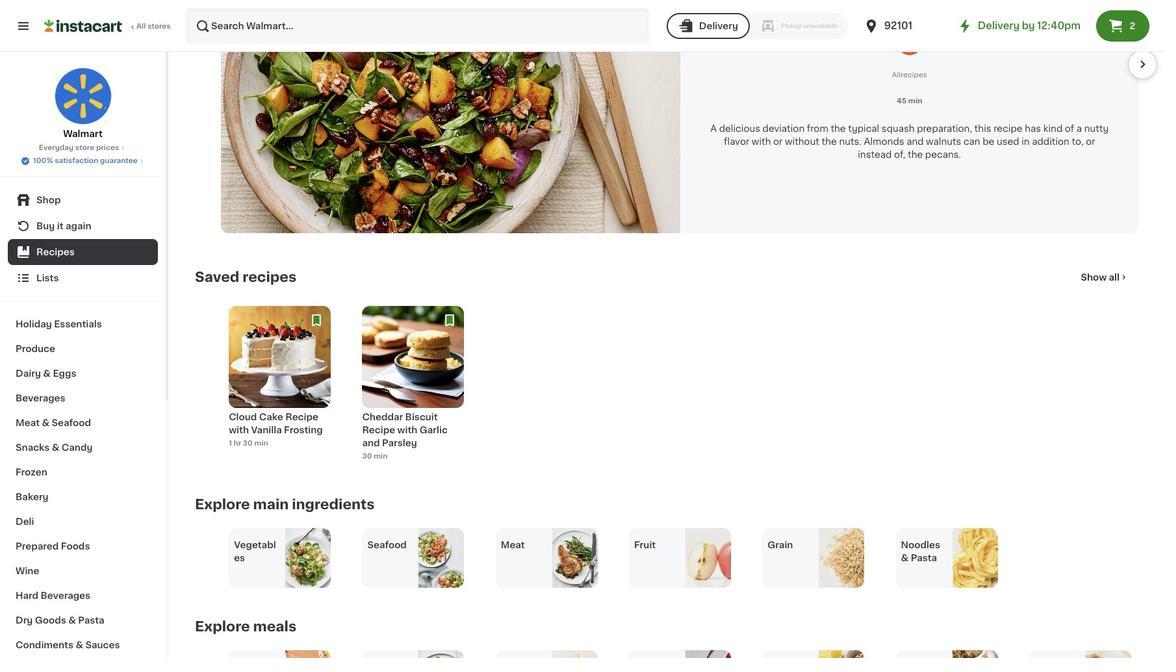 Task type: describe. For each thing, give the bounding box(es) containing it.
seafood link
[[362, 528, 464, 588]]

explore meals
[[195, 620, 296, 633]]

92101 button
[[864, 8, 942, 44]]

snacks & candy link
[[8, 435, 158, 460]]

2 button
[[1096, 10, 1150, 42]]

noodles & pasta link
[[896, 528, 998, 588]]

12:40pm
[[1037, 21, 1081, 31]]

0 vertical spatial the
[[831, 124, 846, 133]]

1 vertical spatial beverages
[[41, 591, 90, 601]]

noodles
[[901, 540, 940, 550]]

buy
[[36, 222, 55, 231]]

biscuit
[[405, 412, 438, 421]]

kind
[[1044, 124, 1063, 133]]

shop
[[36, 196, 61, 205]]

cloud
[[229, 412, 257, 421]]

2
[[1130, 21, 1136, 31]]

vanilla
[[251, 425, 282, 434]]

walnuts
[[926, 137, 961, 146]]

guarantee
[[100, 157, 138, 164]]

recipes link
[[8, 239, 158, 265]]

hard beverages link
[[8, 584, 158, 608]]

30 min
[[362, 452, 388, 460]]

a
[[1077, 124, 1082, 133]]

recipe card group containing cloud cake recipe with vanilla frosting
[[229, 306, 331, 466]]

produce link
[[8, 337, 158, 361]]

explore main ingredients
[[195, 498, 375, 511]]

1 vertical spatial 30
[[362, 452, 372, 460]]

bakery
[[16, 493, 49, 502]]

with for cloud cake recipe with vanilla frosting
[[229, 425, 249, 434]]

recipe card group containing cheddar biscuit recipe with garlic and parsley
[[362, 306, 464, 466]]

produce
[[16, 344, 55, 354]]

0 horizontal spatial 30
[[243, 439, 253, 447]]

everyday store prices
[[39, 144, 119, 151]]

0 vertical spatial beverages
[[16, 394, 65, 403]]

of
[[1065, 124, 1075, 133]]

wine link
[[8, 559, 158, 584]]

prepared foods link
[[8, 534, 158, 559]]

prices
[[96, 144, 119, 151]]

delicious
[[719, 124, 760, 133]]

frozen
[[16, 468, 47, 477]]

saved recipes
[[195, 270, 297, 284]]

used
[[997, 137, 1020, 146]]

it
[[57, 222, 63, 231]]

stores
[[147, 23, 171, 30]]

cloud cake recipe with vanilla frosting
[[229, 412, 323, 434]]

deli
[[16, 517, 34, 526]]

recipes
[[36, 248, 75, 257]]

shop link
[[8, 187, 158, 213]]

deli link
[[8, 510, 158, 534]]

1 vertical spatial the
[[822, 137, 837, 146]]

holiday essentials link
[[8, 312, 158, 337]]

a delicious deviation from the typical squash preparation, this recipe has kind of a nutty flavor with or without the nuts. almonds and walnuts can be used in addition to, or instead of, the pecans.
[[710, 124, 1109, 159]]

this
[[975, 124, 992, 133]]

store
[[75, 144, 94, 151]]

100% satisfaction guarantee button
[[20, 153, 146, 166]]

frosting
[[284, 425, 323, 434]]

min for 45 min
[[908, 97, 923, 104]]

min for 30 min
[[374, 452, 388, 460]]

delivery by 12:40pm link
[[957, 18, 1081, 34]]

almonds
[[864, 137, 904, 146]]

dry goods & pasta link
[[8, 608, 158, 633]]

instead
[[858, 150, 892, 159]]

grain link
[[763, 528, 865, 588]]

of,
[[894, 150, 906, 159]]

with inside a delicious deviation from the typical squash preparation, this recipe has kind of a nutty flavor with or without the nuts. almonds and walnuts can be used in addition to, or instead of, the pecans.
[[752, 137, 771, 146]]

snacks & candy
[[16, 443, 93, 452]]

all stores
[[136, 23, 171, 30]]

vegetabl es link
[[229, 528, 331, 588]]

dry
[[16, 616, 33, 625]]

hr
[[234, 439, 241, 447]]

meat & seafood
[[16, 419, 91, 428]]

allrecipes image
[[897, 29, 923, 55]]

buy it again
[[36, 222, 91, 231]]

typical
[[848, 124, 880, 133]]

wine
[[16, 567, 39, 576]]

nutty
[[1085, 124, 1109, 133]]

0 horizontal spatial seafood
[[52, 419, 91, 428]]

show all
[[1081, 273, 1120, 282]]

in
[[1022, 137, 1030, 146]]

meat link
[[496, 528, 598, 588]]

45
[[897, 97, 907, 104]]

candy
[[62, 443, 93, 452]]

delivery for delivery
[[699, 21, 738, 31]]

prepared foods
[[16, 542, 90, 551]]

0 horizontal spatial min
[[254, 439, 268, 447]]

beverages link
[[8, 386, 158, 411]]

1 hr 30 min
[[229, 439, 268, 447]]

1
[[229, 439, 232, 447]]



Task type: locate. For each thing, give the bounding box(es) containing it.
everyday
[[39, 144, 74, 151]]

explore for explore meals
[[195, 620, 250, 633]]

saved
[[195, 270, 239, 284]]

0 horizontal spatial pasta
[[78, 616, 104, 625]]

seafood
[[52, 419, 91, 428], [367, 540, 407, 550]]

all
[[1109, 273, 1120, 282]]

1 horizontal spatial seafood
[[367, 540, 407, 550]]

vegetabl es
[[234, 540, 276, 563]]

with for cheddar biscuit recipe with garlic and parsley
[[397, 425, 418, 434]]

lists link
[[8, 265, 158, 291]]

& down noodles
[[901, 553, 909, 563]]

and inside cheddar biscuit recipe with garlic and parsley
[[362, 438, 380, 447]]

explore left main
[[195, 498, 250, 511]]

delivery inside button
[[699, 21, 738, 31]]

recipe inside "cloud cake recipe with vanilla frosting"
[[285, 412, 318, 421]]

meals
[[253, 620, 296, 633]]

with up the hr
[[229, 425, 249, 434]]

2 or from the left
[[1086, 137, 1095, 146]]

0 horizontal spatial delivery
[[699, 21, 738, 31]]

the up nuts. on the top right of the page
[[831, 124, 846, 133]]

explore left meals
[[195, 620, 250, 633]]

2 explore from the top
[[195, 620, 250, 633]]

2 horizontal spatial with
[[752, 137, 771, 146]]

to,
[[1072, 137, 1084, 146]]

beverages down dairy & eggs in the bottom of the page
[[16, 394, 65, 403]]

0 horizontal spatial and
[[362, 438, 380, 447]]

0 vertical spatial explore
[[195, 498, 250, 511]]

recipe down cheddar
[[362, 425, 395, 434]]

preparation,
[[917, 124, 972, 133]]

buy it again link
[[8, 213, 158, 239]]

100% satisfaction guarantee
[[33, 157, 138, 164]]

min down 'vanilla'
[[254, 439, 268, 447]]

1 vertical spatial explore
[[195, 620, 250, 633]]

min
[[908, 97, 923, 104], [254, 439, 268, 447], [374, 452, 388, 460]]

0 horizontal spatial meat
[[16, 419, 40, 428]]

0 vertical spatial and
[[907, 137, 924, 146]]

pecans.
[[925, 150, 961, 159]]

item carousel region
[[177, 0, 1158, 233]]

noodles & pasta
[[901, 540, 940, 563]]

with inside cheddar biscuit recipe with garlic and parsley
[[397, 425, 418, 434]]

or down deviation
[[773, 137, 783, 146]]

30 right the hr
[[243, 439, 253, 447]]

1 horizontal spatial meat
[[501, 540, 525, 550]]

0 vertical spatial recipe
[[285, 412, 318, 421]]

recipe card group
[[229, 306, 331, 466], [362, 306, 464, 466]]

sauces
[[85, 641, 120, 650]]

1 vertical spatial and
[[362, 438, 380, 447]]

1 horizontal spatial delivery
[[978, 21, 1020, 31]]

instacart logo image
[[44, 18, 122, 34]]

1 horizontal spatial recipe
[[362, 425, 395, 434]]

& for noodles
[[901, 553, 909, 563]]

holiday essentials
[[16, 320, 102, 329]]

1 horizontal spatial or
[[1086, 137, 1095, 146]]

with right flavor
[[752, 137, 771, 146]]

es
[[234, 553, 245, 563]]

saved recipes link
[[195, 269, 297, 285]]

explore
[[195, 498, 250, 511], [195, 620, 250, 633]]

service type group
[[667, 13, 848, 39]]

1 vertical spatial seafood
[[367, 540, 407, 550]]

can
[[964, 137, 981, 146]]

again
[[66, 222, 91, 231]]

garlic
[[420, 425, 448, 434]]

0 horizontal spatial with
[[229, 425, 249, 434]]

0 vertical spatial 30
[[243, 439, 253, 447]]

satisfaction
[[55, 157, 98, 164]]

1 vertical spatial meat
[[501, 540, 525, 550]]

0 horizontal spatial or
[[773, 137, 783, 146]]

pasta up the condiments & sauces "link"
[[78, 616, 104, 625]]

pasta inside noodles & pasta
[[911, 553, 937, 563]]

min inside "item carousel" region
[[908, 97, 923, 104]]

1 vertical spatial min
[[254, 439, 268, 447]]

1 recipe card group from the left
[[229, 306, 331, 466]]

with inside "cloud cake recipe with vanilla frosting"
[[229, 425, 249, 434]]

& right goods
[[68, 616, 76, 625]]

0 horizontal spatial recipe card group
[[229, 306, 331, 466]]

meat for meat & seafood
[[16, 419, 40, 428]]

& for snacks
[[52, 443, 59, 452]]

delivery button
[[667, 13, 750, 39]]

& left candy
[[52, 443, 59, 452]]

and
[[907, 137, 924, 146], [362, 438, 380, 447]]

2 vertical spatial min
[[374, 452, 388, 460]]

the down from
[[822, 137, 837, 146]]

delivery for delivery by 12:40pm
[[978, 21, 1020, 31]]

1 horizontal spatial with
[[397, 425, 418, 434]]

by
[[1022, 21, 1035, 31]]

0 vertical spatial seafood
[[52, 419, 91, 428]]

explore for explore main ingredients
[[195, 498, 250, 511]]

eggs
[[53, 369, 76, 378]]

the right of, at the top
[[908, 150, 923, 159]]

ingredients
[[292, 498, 375, 511]]

& left eggs
[[43, 369, 51, 378]]

and up 30 min
[[362, 438, 380, 447]]

vegetabl
[[234, 540, 276, 550]]

pasta down noodles
[[911, 553, 937, 563]]

or
[[773, 137, 783, 146], [1086, 137, 1095, 146]]

parsley
[[382, 438, 417, 447]]

the
[[831, 124, 846, 133], [822, 137, 837, 146], [908, 150, 923, 159]]

& for dairy
[[43, 369, 51, 378]]

recipe up frosting
[[285, 412, 318, 421]]

with up parsley
[[397, 425, 418, 434]]

0 horizontal spatial recipe
[[285, 412, 318, 421]]

1 horizontal spatial recipe card group
[[362, 306, 464, 466]]

a
[[710, 124, 717, 133]]

1 vertical spatial pasta
[[78, 616, 104, 625]]

& left sauces
[[76, 641, 83, 650]]

recipe inside cheddar biscuit recipe with garlic and parsley
[[362, 425, 395, 434]]

essentials
[[54, 320, 102, 329]]

recipe for and
[[362, 425, 395, 434]]

Search field
[[187, 9, 648, 43]]

1 or from the left
[[773, 137, 783, 146]]

&
[[43, 369, 51, 378], [42, 419, 49, 428], [52, 443, 59, 452], [901, 553, 909, 563], [68, 616, 76, 625], [76, 641, 83, 650]]

cheddar
[[362, 412, 403, 421]]

2 recipe card group from the left
[[362, 306, 464, 466]]

goods
[[35, 616, 66, 625]]

and inside a delicious deviation from the typical squash preparation, this recipe has kind of a nutty flavor with or without the nuts. almonds and walnuts can be used in addition to, or instead of, the pecans.
[[907, 137, 924, 146]]

2 horizontal spatial min
[[908, 97, 923, 104]]

all stores link
[[44, 8, 172, 44]]

squash
[[882, 124, 915, 133]]

delivery
[[978, 21, 1020, 31], [699, 21, 738, 31]]

allrecipes
[[892, 71, 927, 78]]

foods
[[61, 542, 90, 551]]

None search field
[[186, 8, 650, 44]]

nuts.
[[839, 137, 862, 146]]

1 explore from the top
[[195, 498, 250, 511]]

lists
[[36, 274, 59, 283]]

92101
[[884, 21, 913, 31]]

walmart logo image
[[54, 68, 111, 125]]

everyday store prices link
[[39, 143, 127, 153]]

& for condiments
[[76, 641, 83, 650]]

1 horizontal spatial and
[[907, 137, 924, 146]]

condiments & sauces
[[16, 641, 120, 650]]

and down squash
[[907, 137, 924, 146]]

100%
[[33, 157, 53, 164]]

hard
[[16, 591, 38, 601]]

1 vertical spatial recipe
[[362, 425, 395, 434]]

without
[[785, 137, 820, 146]]

dairy & eggs link
[[8, 361, 158, 386]]

0 vertical spatial meat
[[16, 419, 40, 428]]

& for meat
[[42, 419, 49, 428]]

snacks
[[16, 443, 50, 452]]

min right 45
[[908, 97, 923, 104]]

show
[[1081, 273, 1107, 282]]

cheddar biscuit recipe with garlic and parsley
[[362, 412, 448, 447]]

delivery by 12:40pm
[[978, 21, 1081, 31]]

main
[[253, 498, 289, 511]]

fruit
[[634, 540, 656, 550]]

min down parsley
[[374, 452, 388, 460]]

1 horizontal spatial min
[[374, 452, 388, 460]]

1 horizontal spatial 30
[[362, 452, 372, 460]]

dry goods & pasta
[[16, 616, 104, 625]]

dairy & eggs
[[16, 369, 76, 378]]

meat for meat
[[501, 540, 525, 550]]

fruit link
[[629, 528, 731, 588]]

bakery link
[[8, 485, 158, 510]]

30 down cheddar
[[362, 452, 372, 460]]

& inside "link"
[[76, 641, 83, 650]]

recipe
[[994, 124, 1023, 133]]

2 vertical spatial the
[[908, 150, 923, 159]]

0 vertical spatial pasta
[[911, 553, 937, 563]]

beverages up dry goods & pasta
[[41, 591, 90, 601]]

& inside noodles & pasta
[[901, 553, 909, 563]]

meat
[[16, 419, 40, 428], [501, 540, 525, 550]]

addition
[[1032, 137, 1070, 146]]

30
[[243, 439, 253, 447], [362, 452, 372, 460]]

& up snacks & candy
[[42, 419, 49, 428]]

frozen link
[[8, 460, 158, 485]]

or right to, in the right of the page
[[1086, 137, 1095, 146]]

recipe for frosting
[[285, 412, 318, 421]]

1 horizontal spatial pasta
[[911, 553, 937, 563]]

be
[[983, 137, 995, 146]]

0 vertical spatial min
[[908, 97, 923, 104]]

grain
[[768, 540, 793, 550]]



Task type: vqa. For each thing, say whether or not it's contained in the screenshot.
13.2 within Kirkland Signature Nature's Domain Turkey & Pea Stew, 24 x 13.2 oz 24/13.2 oz
no



